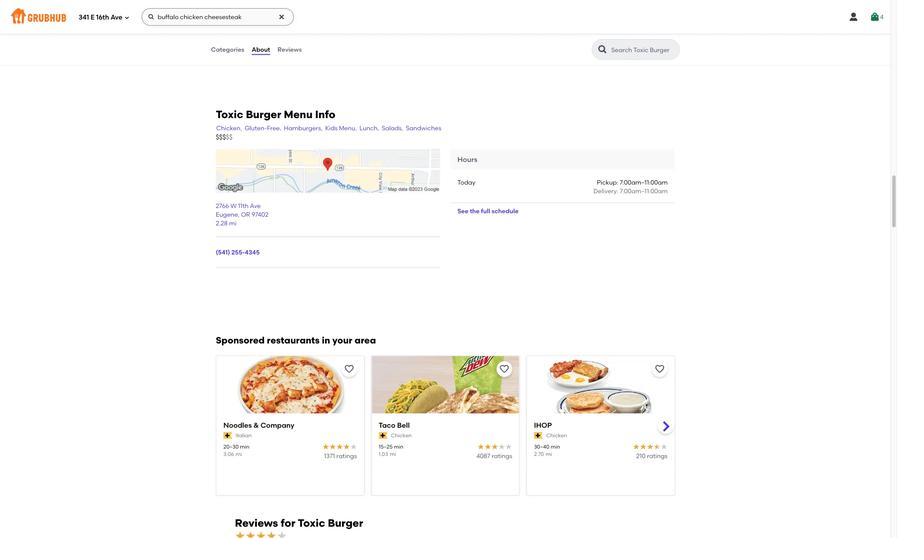 Task type: locate. For each thing, give the bounding box(es) containing it.
subscription pass image up 20–30
[[223, 432, 232, 439]]

1.03
[[379, 451, 388, 457]]

sandwiches button
[[405, 123, 442, 133]]

mi for ihop
[[546, 451, 552, 457]]

255-
[[231, 249, 245, 256]]

delivery:
[[594, 188, 618, 195]]

3 ratings from the left
[[647, 452, 667, 460]]

ratings right 4087
[[492, 452, 512, 460]]

2 chicken from the left
[[546, 433, 567, 439]]

toxic up chicken,
[[216, 108, 243, 121]]

min down italian
[[240, 444, 249, 450]]

1 horizontal spatial ave
[[250, 202, 261, 210]]

1371
[[324, 452, 335, 460]]

ave
[[111, 14, 122, 21], [250, 202, 261, 210]]

restaurants
[[267, 335, 320, 346]]

0 horizontal spatial burger
[[246, 108, 281, 121]]

reviews for toxic burger
[[235, 517, 363, 530]]

210
[[636, 452, 645, 460]]

min inside 30–40 min 2.70 mi
[[551, 444, 560, 450]]

italian
[[235, 433, 251, 439]]

save this restaurant image for bell
[[499, 364, 510, 374]]

mi inside 30–40 min 2.70 mi
[[546, 451, 552, 457]]

see the full schedule
[[458, 207, 519, 215]]

341 e 16th ave
[[79, 14, 122, 21]]

burger
[[246, 108, 281, 121], [328, 517, 363, 530]]

min inside 15–25 min 1.03 mi
[[394, 444, 403, 450]]

search icon image
[[597, 44, 608, 55]]

reviews right about
[[278, 46, 302, 53]]

mi inside 15–25 min 1.03 mi
[[390, 451, 396, 457]]

0 horizontal spatial save this restaurant image
[[344, 364, 354, 374]]

2 subscription pass image from the left
[[379, 432, 387, 439]]

2.70
[[534, 451, 544, 457]]

menu,
[[339, 124, 357, 132]]

0 horizontal spatial ave
[[111, 14, 122, 21]]

hours
[[458, 155, 478, 164]]

save this restaurant image
[[344, 364, 354, 374], [499, 364, 510, 374], [654, 364, 665, 374]]

3 min from the left
[[551, 444, 560, 450]]

2 min from the left
[[394, 444, 403, 450]]

mi right 2.70
[[546, 451, 552, 457]]

1 subscription pass image from the left
[[223, 432, 232, 439]]

30–40 min 2.70 mi
[[534, 444, 560, 457]]

2 save this restaurant image from the left
[[499, 364, 510, 374]]

mi right 1.03
[[390, 451, 396, 457]]

sandwiches
[[406, 124, 441, 132]]

0 horizontal spatial svg image
[[278, 13, 285, 20]]

toxic
[[216, 108, 243, 121], [298, 517, 325, 530]]

1 horizontal spatial svg image
[[465, 31, 476, 42]]

subscription pass image up 15–25
[[379, 432, 387, 439]]

1 horizontal spatial ratings
[[492, 452, 512, 460]]

0 horizontal spatial min
[[240, 444, 249, 450]]

$$$$$
[[216, 133, 233, 141]]

,
[[238, 211, 240, 218]]

save this restaurant button
[[341, 361, 357, 377], [496, 361, 512, 377], [652, 361, 667, 377]]

min
[[240, 444, 249, 450], [394, 444, 403, 450], [551, 444, 560, 450]]

ave inside 2766 w 11th ave eugene , or 97402 2.28 mi
[[250, 202, 261, 210]]

chicken down bell
[[391, 433, 411, 439]]

16th
[[96, 14, 109, 21]]

lunch, button
[[359, 123, 380, 133]]

0 horizontal spatial save this restaurant button
[[341, 361, 357, 377]]

reviews button
[[277, 34, 302, 65]]

ave for 11th
[[250, 202, 261, 210]]

1 horizontal spatial subscription pass image
[[379, 432, 387, 439]]

1 7:00am–11:00am from the top
[[620, 179, 668, 186]]

2 horizontal spatial ratings
[[647, 452, 667, 460]]

ave for 16th
[[111, 14, 122, 21]]

(541) 255-4345
[[216, 249, 260, 256]]

1 horizontal spatial burger
[[328, 517, 363, 530]]

0 vertical spatial 7:00am–11:00am
[[620, 179, 668, 186]]

schedule
[[492, 207, 519, 215]]

area
[[355, 335, 376, 346]]

1 chicken from the left
[[391, 433, 411, 439]]

1 vertical spatial ave
[[250, 202, 261, 210]]

4087
[[476, 452, 490, 460]]

0 vertical spatial ave
[[111, 14, 122, 21]]

2 horizontal spatial min
[[551, 444, 560, 450]]

noodles
[[223, 421, 252, 430]]

0 vertical spatial toxic
[[216, 108, 243, 121]]

mi inside 20–30 min 3.06 mi
[[236, 451, 242, 457]]

svg image
[[278, 13, 285, 20], [465, 31, 476, 42]]

min for taco
[[394, 444, 403, 450]]

4345
[[245, 249, 260, 256]]

salads, button
[[381, 123, 404, 133]]

reviews inside button
[[278, 46, 302, 53]]

341
[[79, 14, 89, 21]]

noodles & company logo image
[[216, 356, 364, 429]]

2 save this restaurant button from the left
[[496, 361, 512, 377]]

1 vertical spatial reviews
[[235, 517, 278, 530]]

min right 15–25
[[394, 444, 403, 450]]

1 save this restaurant button from the left
[[341, 361, 357, 377]]

2 horizontal spatial save this restaurant image
[[654, 364, 665, 374]]

4
[[880, 13, 884, 21]]

min inside 20–30 min 3.06 mi
[[240, 444, 249, 450]]

info
[[315, 108, 336, 121]]

svg image
[[848, 12, 859, 22], [870, 12, 880, 22], [148, 13, 155, 20], [124, 15, 129, 20]]

chicken down ihop
[[546, 433, 567, 439]]

1 horizontal spatial toxic
[[298, 517, 325, 530]]

reviews
[[278, 46, 302, 53], [235, 517, 278, 530]]

7:00am–11:00am right pickup:
[[620, 179, 668, 186]]

1 min from the left
[[240, 444, 249, 450]]

1 horizontal spatial min
[[394, 444, 403, 450]]

2766
[[216, 202, 229, 210]]

ratings
[[336, 452, 357, 460], [492, 452, 512, 460], [647, 452, 667, 460]]

30–40
[[534, 444, 549, 450]]

1 horizontal spatial save this restaurant image
[[499, 364, 510, 374]]

eugene
[[216, 211, 238, 218]]

sponsored restaurants in your area
[[216, 335, 376, 346]]

1 ratings from the left
[[336, 452, 357, 460]]

mi down eugene
[[229, 220, 237, 227]]

min for noodles
[[240, 444, 249, 450]]

11th
[[238, 202, 249, 210]]

hamburgers, button
[[284, 123, 323, 133]]

1 horizontal spatial chicken
[[546, 433, 567, 439]]

ave up the 97402
[[250, 202, 261, 210]]

mi for taco bell
[[390, 451, 396, 457]]

reviews left for at left
[[235, 517, 278, 530]]

full
[[481, 207, 490, 215]]

chicken
[[391, 433, 411, 439], [546, 433, 567, 439]]

1 vertical spatial 7:00am–11:00am
[[620, 188, 668, 195]]

2 ratings from the left
[[492, 452, 512, 460]]

1 vertical spatial svg image
[[465, 31, 476, 42]]

reviews for reviews
[[278, 46, 302, 53]]

taco bell logo image
[[372, 356, 519, 429]]

0 vertical spatial reviews
[[278, 46, 302, 53]]

mi
[[229, 220, 237, 227], [236, 451, 242, 457], [390, 451, 396, 457], [546, 451, 552, 457]]

0 vertical spatial svg image
[[278, 13, 285, 20]]

main navigation navigation
[[0, 0, 891, 34]]

2766 w 11th ave eugene , or 97402 2.28 mi
[[216, 202, 269, 227]]

(541)
[[216, 249, 230, 256]]

ave right 16th
[[111, 14, 122, 21]]

0 horizontal spatial toxic
[[216, 108, 243, 121]]

0 horizontal spatial chicken
[[391, 433, 411, 439]]

ave inside main navigation navigation
[[111, 14, 122, 21]]

today
[[458, 179, 476, 186]]

1 save this restaurant image from the left
[[344, 364, 354, 374]]

7:00am–11:00am right the delivery:
[[620, 188, 668, 195]]

min right 30–40 at the bottom
[[551, 444, 560, 450]]

1 horizontal spatial save this restaurant button
[[496, 361, 512, 377]]

save this restaurant button for bell
[[496, 361, 512, 377]]

20–30 min 3.06 mi
[[223, 444, 249, 457]]

subscription pass image
[[223, 432, 232, 439], [379, 432, 387, 439]]

mi right '3.06'
[[236, 451, 242, 457]]

7:00am–11:00am
[[620, 179, 668, 186], [620, 188, 668, 195]]

toxic right for at left
[[298, 517, 325, 530]]

ratings right 210
[[647, 452, 667, 460]]

0 horizontal spatial subscription pass image
[[223, 432, 232, 439]]

&
[[253, 421, 259, 430]]

2 horizontal spatial save this restaurant button
[[652, 361, 667, 377]]

w
[[231, 202, 237, 210]]

ratings right the 1371 in the bottom of the page
[[336, 452, 357, 460]]

lunch,
[[360, 124, 379, 132]]

chicken for taco bell
[[391, 433, 411, 439]]

0 horizontal spatial ratings
[[336, 452, 357, 460]]



Task type: describe. For each thing, give the bounding box(es) containing it.
the
[[470, 207, 480, 215]]

ihop link
[[534, 421, 667, 430]]

save this restaurant image for &
[[344, 364, 354, 374]]

Search Toxic Burger search field
[[611, 46, 677, 54]]

gluten-free, button
[[244, 123, 282, 133]]

about button
[[251, 34, 271, 65]]

see the full schedule button
[[451, 203, 526, 219]]

taco bell link
[[379, 421, 512, 430]]

ihop
[[534, 421, 552, 430]]

subscription pass image for taco
[[379, 432, 387, 439]]

subscription pass image for noodles
[[223, 432, 232, 439]]

ratings for &
[[336, 452, 357, 460]]

see
[[458, 207, 469, 215]]

subscription pass image
[[534, 432, 543, 439]]

3 save this restaurant button from the left
[[652, 361, 667, 377]]

taco
[[379, 421, 395, 430]]

kids menu, button
[[325, 123, 357, 133]]

gluten-
[[245, 124, 267, 132]]

sponsored
[[216, 335, 265, 346]]

15–25 min 1.03 mi
[[379, 444, 403, 457]]

chicken for ihop
[[546, 433, 567, 439]]

toxic burger menu info
[[216, 108, 336, 121]]

taco bell
[[379, 421, 410, 430]]

chicken,
[[216, 124, 242, 132]]

mi inside 2766 w 11th ave eugene , or 97402 2.28 mi
[[229, 220, 237, 227]]

svg image inside main navigation navigation
[[278, 13, 285, 20]]

2.28
[[216, 220, 228, 227]]

pickup:
[[597, 179, 618, 186]]

hamburgers,
[[284, 124, 323, 132]]

15–25
[[379, 444, 392, 450]]

Search for food, convenience, alcohol... search field
[[142, 8, 294, 26]]

ratings for bell
[[492, 452, 512, 460]]

0 vertical spatial burger
[[246, 108, 281, 121]]

mi for noodles & company
[[236, 451, 242, 457]]

noodles & company
[[223, 421, 294, 430]]

chicken, gluten-free, hamburgers, kids menu, lunch, salads, sandwiches
[[216, 124, 441, 132]]

ihop  logo image
[[527, 356, 674, 429]]

categories
[[211, 46, 244, 53]]

free,
[[267, 124, 281, 132]]

1 vertical spatial toxic
[[298, 517, 325, 530]]

save this restaurant button for &
[[341, 361, 357, 377]]

salads,
[[382, 124, 403, 132]]

e
[[91, 14, 95, 21]]

3.06
[[223, 451, 234, 457]]

97402
[[252, 211, 269, 218]]

4087 ratings
[[476, 452, 512, 460]]

for
[[281, 517, 295, 530]]

company
[[260, 421, 294, 430]]

or
[[241, 211, 250, 218]]

bell
[[397, 421, 410, 430]]

2 7:00am–11:00am from the top
[[620, 188, 668, 195]]

4 button
[[870, 9, 884, 25]]

svg image inside the 4 button
[[870, 12, 880, 22]]

chicken, button
[[216, 123, 242, 133]]

1371 ratings
[[324, 452, 357, 460]]

210 ratings
[[636, 452, 667, 460]]

kids
[[325, 124, 338, 132]]

$$$
[[216, 133, 226, 141]]

your
[[332, 335, 352, 346]]

reviews for reviews for toxic burger
[[235, 517, 278, 530]]

in
[[322, 335, 330, 346]]

categories button
[[211, 34, 245, 65]]

menu
[[284, 108, 313, 121]]

about
[[252, 46, 270, 53]]

pickup: 7:00am–11:00am delivery: 7:00am–11:00am
[[594, 179, 668, 195]]

(541) 255-4345 button
[[216, 248, 260, 257]]

3 save this restaurant image from the left
[[654, 364, 665, 374]]

20–30
[[223, 444, 239, 450]]

noodles & company link
[[223, 421, 357, 430]]

1 vertical spatial burger
[[328, 517, 363, 530]]



Task type: vqa. For each thing, say whether or not it's contained in the screenshot.
Sides
no



